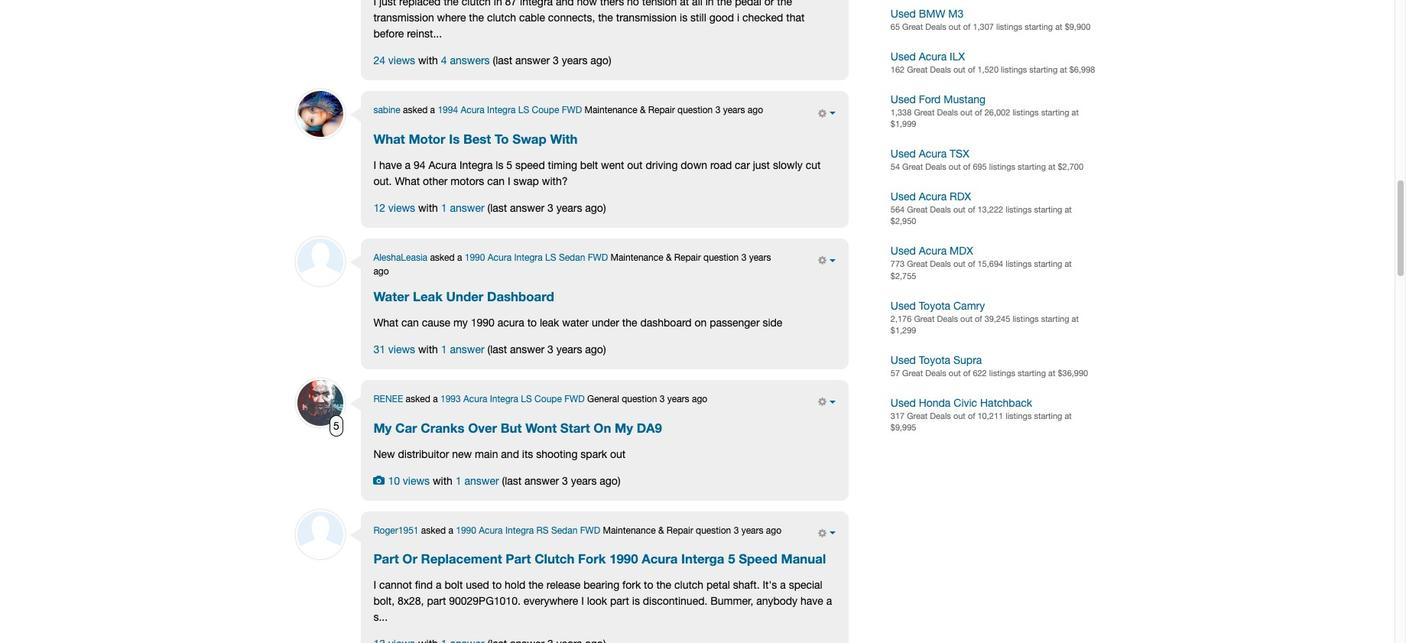 Task type: describe. For each thing, give the bounding box(es) containing it.
answer down the main
[[465, 475, 499, 487]]

ago) for 12 views with 1 answer (last answer 3 years ago)
[[585, 202, 606, 214]]

1990 right my
[[471, 317, 495, 329]]

1 answer link for is
[[441, 202, 485, 214]]

1990 up under
[[465, 252, 485, 263]]

great inside used honda civic hatchback 317 great deals out of 10,211 listings starting at $9,995
[[907, 411, 928, 420]]

24
[[373, 55, 385, 67]]

pedal
[[735, 0, 762, 8]]

of for ilx
[[968, 65, 975, 74]]

with down distribuitor at the bottom of page
[[433, 475, 453, 487]]

564
[[891, 205, 905, 214]]

views for 24 views
[[388, 55, 415, 67]]

acura right the 1993
[[463, 394, 487, 405]]

integra for dashboard
[[514, 252, 543, 263]]

24 views with 4 answers (last answer 3 years ago)
[[373, 55, 611, 67]]

acura up replacement
[[479, 525, 503, 536]]

10,211
[[978, 411, 1003, 420]]

the right hold
[[529, 579, 544, 591]]

side
[[763, 317, 783, 329]]

out for used bmw m3
[[949, 22, 961, 31]]

question up "interga"
[[696, 525, 731, 536]]

great for used acura mdx
[[907, 259, 928, 268]]

2 part from the left
[[506, 551, 531, 567]]

answer down the cable
[[515, 55, 550, 67]]

m3
[[948, 8, 964, 20]]

(last for 12 views
[[487, 202, 507, 214]]

1,307
[[973, 22, 994, 31]]

answer down its
[[525, 475, 559, 487]]

deals for supra
[[925, 369, 947, 378]]

years up speed
[[741, 525, 764, 536]]

views for 31 views
[[388, 343, 415, 356]]

starting for used bmw m3
[[1025, 22, 1053, 31]]

speed
[[515, 159, 545, 171]]

of for m3
[[963, 22, 971, 31]]

at for used toyota camry
[[1072, 314, 1079, 323]]

discontinued.
[[643, 595, 708, 607]]

shaft.
[[733, 579, 760, 591]]

under
[[592, 317, 619, 329]]

dashboard
[[487, 289, 554, 304]]

i
[[737, 12, 740, 24]]

$9,995
[[891, 423, 916, 432]]

is for discontinued.
[[632, 595, 640, 607]]

answers
[[450, 55, 490, 67]]

the up 'where' on the top of the page
[[444, 0, 459, 8]]

at for used acura tsx
[[1048, 162, 1056, 171]]

is
[[449, 131, 460, 147]]

new distribuitor new main and its shooting spark out
[[373, 448, 626, 460]]

3 up speed
[[734, 525, 739, 536]]

acura
[[498, 317, 524, 329]]

can inside i have a 94 acura integra ls 5 speed timing belt  went out driving down road car just slowly cut out.  what other motors can i swap with?
[[487, 175, 505, 187]]

aleshaleasia
[[373, 252, 427, 263]]

camry
[[954, 299, 985, 312]]

used for used honda civic hatchback
[[891, 397, 916, 409]]

years right "general"
[[667, 394, 689, 405]]

great for used acura rdx
[[907, 205, 928, 214]]

1 for leak
[[441, 343, 447, 356]]

31
[[373, 343, 385, 356]]

acura inside used acura tsx 54 great deals out of 695 listings starting at $2,700
[[919, 148, 947, 160]]

3 up the road
[[715, 105, 721, 116]]

2 part from the left
[[610, 595, 629, 607]]

starting for used acura mdx
[[1034, 259, 1062, 268]]

i left swap
[[508, 175, 510, 187]]

(last for 24 views
[[493, 55, 512, 67]]

used for used acura rdx
[[891, 190, 916, 202]]

the down thers
[[598, 12, 613, 24]]

i for a
[[373, 159, 376, 171]]

question up da9
[[622, 394, 657, 405]]

road
[[710, 159, 732, 171]]

ago) down spark
[[600, 475, 621, 487]]

fwd for best
[[562, 105, 582, 116]]

clutch inside i cannot find a bolt used to hold the release bearing fork to the clutch petal shaft.  it's a special bolt,  8x28,  part 90029pg1010.  everywhere i look part is discontinued.  bummer, anybody have a s...
[[674, 579, 704, 591]]

repair for with
[[648, 105, 675, 116]]

1,520
[[978, 65, 999, 74]]

3 down connects,
[[553, 55, 559, 67]]

answer down swap
[[510, 202, 545, 214]]

years down spark
[[571, 475, 597, 487]]

a right it's on the right bottom
[[780, 579, 786, 591]]

listings for m3
[[996, 22, 1023, 31]]

fork
[[578, 551, 606, 567]]

12 views with 1 answer (last answer 3 years ago)
[[373, 202, 606, 214]]

2 transmission from the left
[[616, 12, 677, 24]]

1990 up fork at bottom
[[610, 551, 638, 567]]

the up good
[[717, 0, 732, 8]]

roger1951 link
[[373, 525, 419, 536]]

1 my from the left
[[373, 420, 392, 436]]

civic
[[954, 397, 977, 409]]

replaced
[[399, 0, 441, 8]]

1 part from the left
[[373, 551, 399, 567]]

find
[[415, 579, 433, 591]]

coupe for swap
[[532, 105, 559, 116]]

repair for 1990
[[667, 525, 693, 536]]

rdx
[[950, 190, 971, 202]]

i for find
[[373, 579, 376, 591]]

2 horizontal spatial to
[[644, 579, 653, 591]]

a right anybody
[[826, 595, 832, 607]]

great for used acura ilx
[[907, 65, 928, 74]]

& for with
[[640, 105, 646, 116]]

i for replaced
[[373, 0, 376, 8]]

used toyota camry 2,176 great deals out of 39,245 listings starting at $1,299
[[891, 299, 1079, 335]]

out inside i have a 94 acura integra ls 5 speed timing belt  went out driving down road car just slowly cut out.  what other motors can i swap with?
[[627, 159, 643, 171]]

great for used ford mustang
[[914, 107, 935, 117]]

at for used acura mdx
[[1065, 259, 1072, 268]]

2 my from the left
[[615, 420, 633, 436]]

$6,998
[[1070, 65, 1095, 74]]

now
[[577, 0, 597, 8]]

have inside i cannot find a bolt used to hold the release bearing fork to the clutch petal shaft.  it's a special bolt,  8x28,  part 90029pg1010.  everywhere i look part is discontinued.  bummer, anybody have a s...
[[801, 595, 823, 607]]

car
[[395, 420, 417, 436]]

39,245
[[985, 314, 1010, 323]]

acura inside used acura mdx 773 great deals out of 15,694 listings starting at $2,755
[[919, 245, 947, 257]]

acura up dashboard
[[488, 252, 512, 263]]

3 down with? at the left
[[548, 202, 554, 214]]

deals for mdx
[[930, 259, 951, 268]]

a up replacement
[[448, 525, 453, 536]]

deals for mustang
[[937, 107, 958, 117]]

1993
[[440, 394, 461, 405]]

1 for motor
[[441, 202, 447, 214]]

water leak under dashboard
[[373, 289, 554, 304]]

question inside maintenance & repair             question             3 years ago
[[704, 252, 739, 263]]

out inside used honda civic hatchback 317 great deals out of 10,211 listings starting at $9,995
[[954, 411, 966, 420]]

at for used ford mustang
[[1072, 107, 1079, 117]]

checked
[[742, 12, 783, 24]]

0 horizontal spatial 5
[[333, 420, 339, 432]]

(last down the new distribuitor new main and its shooting spark out
[[502, 475, 522, 487]]

interga
[[681, 551, 725, 567]]

motor
[[409, 131, 446, 147]]

acura inside used acura ilx 162 great deals out of 1,520 listings starting at $6,998
[[919, 50, 947, 63]]

integra inside i have a 94 acura integra ls 5 speed timing belt  went out driving down road car just slowly cut out.  what other motors can i swap with?
[[460, 159, 493, 171]]

used acura rdx 564 great deals out of 13,222 listings starting at $2,950
[[891, 190, 1072, 226]]

just inside 'i just replaced the clutch in 87 integra and now thers no tension at all in the  pedal or the transmission where the clutch cable connects, the transmission is  still good i checked that before reinst...'
[[379, 0, 396, 8]]

a left the 1993
[[433, 394, 438, 405]]

out right spark
[[610, 448, 626, 460]]

out for used acura rdx
[[954, 205, 966, 214]]

great for used toyota supra
[[902, 369, 923, 378]]

the right or
[[777, 0, 792, 8]]

timing
[[548, 159, 577, 171]]

s...
[[373, 611, 388, 623]]

new
[[373, 448, 395, 460]]

connects,
[[548, 12, 595, 24]]

deals for rdx
[[930, 205, 951, 214]]

of for mustang
[[975, 107, 982, 117]]

part or replacement part  clutch fork  1990 acura interga  5 speed manual
[[373, 551, 826, 567]]

ago inside maintenance & repair             question             3 years ago
[[373, 266, 389, 277]]

the up discontinued.
[[656, 579, 672, 591]]

$1,299
[[891, 326, 916, 335]]

tsx
[[950, 148, 969, 160]]

used for used acura ilx
[[891, 50, 916, 63]]

clutch
[[535, 551, 575, 567]]

used acura mdx 773 great deals out of 15,694 listings starting at $2,755
[[891, 245, 1072, 280]]

used for used toyota supra
[[891, 354, 916, 366]]

years down the water
[[556, 343, 582, 356]]

wont
[[525, 420, 557, 436]]

$2,950
[[891, 217, 916, 226]]

asked for leak
[[430, 252, 455, 263]]

what for can
[[373, 317, 398, 329]]

maintenance & repair             question             3 years ago
[[373, 252, 771, 277]]

before
[[373, 28, 404, 40]]

1 part from the left
[[427, 595, 446, 607]]

manual
[[781, 551, 826, 567]]

answer down my
[[450, 343, 485, 356]]

ilx
[[950, 50, 965, 63]]

3 up da9
[[660, 394, 665, 405]]

listings for mustang
[[1013, 107, 1039, 117]]

of inside used honda civic hatchback 317 great deals out of 10,211 listings starting at $9,995
[[968, 411, 975, 420]]

used for used acura tsx
[[891, 148, 916, 160]]

i left look
[[581, 595, 584, 607]]

1993 acura integra ls coupe fwd link
[[440, 394, 585, 405]]

31 views link
[[373, 343, 415, 356]]

$2,755
[[891, 271, 916, 280]]

other
[[423, 175, 448, 187]]

a right find
[[436, 579, 442, 591]]

answer down motors
[[450, 202, 485, 214]]

to
[[495, 131, 509, 147]]

look
[[587, 595, 607, 607]]

24 views link
[[373, 55, 415, 67]]

0 vertical spatial clutch
[[462, 0, 491, 8]]

swap
[[513, 175, 539, 187]]

sedan for dashboard
[[559, 252, 585, 263]]

87
[[505, 0, 517, 8]]

773
[[891, 259, 905, 268]]

used for used ford mustang
[[891, 93, 916, 105]]

motors
[[451, 175, 484, 187]]

answer down acura on the left
[[510, 343, 545, 356]]

a left 1994
[[430, 105, 435, 116]]

special
[[789, 579, 823, 591]]

acura right 1994
[[461, 105, 485, 116]]

used honda civic hatchback link
[[891, 397, 1032, 409]]

distribuitor
[[398, 448, 449, 460]]

1,338
[[891, 107, 912, 117]]

reinst...
[[407, 28, 442, 40]]

question up down
[[678, 105, 713, 116]]

used bmw m3 65 great deals out of 1,307 listings starting at $9,900
[[891, 8, 1091, 31]]

that
[[786, 12, 805, 24]]

1994
[[438, 105, 458, 116]]

asked for or
[[421, 525, 446, 536]]

90029pg1010.
[[449, 595, 521, 607]]



Task type: vqa. For each thing, say whether or not it's contained in the screenshot.


Task type: locate. For each thing, give the bounding box(es) containing it.
a
[[430, 105, 435, 116], [405, 159, 411, 171], [457, 252, 462, 263], [433, 394, 438, 405], [448, 525, 453, 536], [436, 579, 442, 591], [780, 579, 786, 591], [826, 595, 832, 607]]

over
[[468, 420, 497, 436]]

out inside used ford mustang 1,338 great deals out of 26,002 listings starting at $1,999
[[961, 107, 973, 117]]

0 horizontal spatial part
[[373, 551, 399, 567]]

0 vertical spatial what
[[373, 131, 405, 147]]

great for used bmw m3
[[902, 22, 923, 31]]

views for 12 views
[[388, 202, 415, 214]]

0 horizontal spatial have
[[379, 159, 402, 171]]

maintenance up the dashboard
[[611, 252, 663, 263]]

bummer,
[[711, 595, 753, 607]]

of inside used acura ilx 162 great deals out of 1,520 listings starting at $6,998
[[968, 65, 975, 74]]

clutch down the 87 at the left
[[487, 12, 516, 24]]

ls for best
[[518, 105, 529, 116]]

toyota left supra
[[919, 354, 951, 366]]

2 vertical spatial clutch
[[674, 579, 704, 591]]

great down ford
[[914, 107, 935, 117]]

2 vertical spatial maintenance
[[603, 525, 656, 536]]

great for used acura tsx
[[902, 162, 923, 171]]

2,176
[[891, 314, 912, 323]]

of inside used acura rdx 564 great deals out of 13,222 listings starting at $2,950
[[968, 205, 975, 214]]

1 down 'new'
[[456, 475, 462, 487]]

leak
[[413, 289, 443, 304]]

of
[[963, 22, 971, 31], [968, 65, 975, 74], [975, 107, 982, 117], [963, 162, 971, 171], [968, 205, 975, 214], [968, 259, 975, 268], [975, 314, 982, 323], [963, 369, 971, 378], [968, 411, 975, 420]]

out down ilx
[[954, 65, 966, 74]]

0 horizontal spatial just
[[379, 0, 396, 8]]

starting down $2,700
[[1034, 205, 1062, 214]]

starting inside used toyota camry 2,176 great deals out of 39,245 listings starting at $1,299
[[1041, 314, 1069, 323]]

1 vertical spatial 1
[[441, 343, 447, 356]]

at
[[680, 0, 689, 8], [1055, 22, 1063, 31], [1060, 65, 1067, 74], [1072, 107, 1079, 117], [1048, 162, 1056, 171], [1065, 205, 1072, 214], [1065, 259, 1072, 268], [1072, 314, 1079, 323], [1048, 369, 1056, 378], [1065, 411, 1072, 420]]

water leak under dashboard link
[[373, 289, 554, 304]]

used up 773
[[891, 245, 916, 257]]

asked right sabine link
[[403, 105, 428, 116]]

1 horizontal spatial my
[[615, 420, 633, 436]]

fwd for dashboard
[[588, 252, 608, 263]]

great
[[902, 22, 923, 31], [907, 65, 928, 74], [914, 107, 935, 117], [902, 162, 923, 171], [907, 205, 928, 214], [907, 259, 928, 268], [914, 314, 935, 323], [902, 369, 923, 378], [907, 411, 928, 420]]

cause
[[422, 317, 450, 329]]

clutch up 'where' on the top of the page
[[462, 0, 491, 8]]

622
[[973, 369, 987, 378]]

question
[[678, 105, 713, 116], [704, 252, 739, 263], [622, 394, 657, 405], [696, 525, 731, 536]]

maintenance for with
[[585, 105, 637, 116]]

sedan up the water
[[559, 252, 585, 263]]

used up 2,176
[[891, 299, 916, 312]]

of inside used acura mdx 773 great deals out of 15,694 listings starting at $2,755
[[968, 259, 975, 268]]

anybody
[[756, 595, 798, 607]]

4 used from the top
[[891, 148, 916, 160]]

0 horizontal spatial to
[[492, 579, 502, 591]]

hold
[[505, 579, 526, 591]]

of for mdx
[[968, 259, 975, 268]]

used inside used acura rdx 564 great deals out of 13,222 listings starting at $2,950
[[891, 190, 916, 202]]

1 vertical spatial clutch
[[487, 12, 516, 24]]

listings for camry
[[1013, 314, 1039, 323]]

out inside used acura rdx 564 great deals out of 13,222 listings starting at $2,950
[[954, 205, 966, 214]]

9 used from the top
[[891, 397, 916, 409]]

0 horizontal spatial can
[[401, 317, 419, 329]]

starting inside used bmw m3 65 great deals out of 1,307 listings starting at $9,900
[[1025, 22, 1053, 31]]

it's
[[763, 579, 777, 591]]

great inside used acura mdx 773 great deals out of 15,694 listings starting at $2,755
[[907, 259, 928, 268]]

in right all
[[706, 0, 714, 8]]

views right 31
[[388, 343, 415, 356]]

passenger
[[710, 317, 760, 329]]

1 used from the top
[[891, 8, 916, 20]]

& up driving
[[640, 105, 646, 116]]

years down with? at the left
[[556, 202, 582, 214]]

1 horizontal spatial transmission
[[616, 12, 677, 24]]

used bmw m3 link
[[891, 8, 964, 20]]

speed
[[739, 551, 778, 567]]

ago) for 31 views with 1 answer (last answer 3 years ago)
[[585, 343, 606, 356]]

$1,999
[[891, 120, 916, 129]]

listings inside used acura tsx 54 great deals out of 695 listings starting at $2,700
[[989, 162, 1016, 171]]

of for camry
[[975, 314, 982, 323]]

great inside used ford mustang 1,338 great deals out of 26,002 listings starting at $1,999
[[914, 107, 935, 117]]

integra for best
[[487, 105, 516, 116]]

starting inside the used toyota supra 57 great deals out of 622 listings starting at $36,990
[[1018, 369, 1046, 378]]

repair inside maintenance & repair             question             3 years ago
[[674, 252, 701, 263]]

great inside the used toyota supra 57 great deals out of 622 listings starting at $36,990
[[902, 369, 923, 378]]

1 vertical spatial 5
[[333, 420, 339, 432]]

0 vertical spatial repair
[[648, 105, 675, 116]]

2 vertical spatial 1
[[456, 475, 462, 487]]

asked for car
[[406, 394, 430, 405]]

used for used toyota camry
[[891, 299, 916, 312]]

listings for mdx
[[1006, 259, 1032, 268]]

1 horizontal spatial can
[[487, 175, 505, 187]]

at inside used bmw m3 65 great deals out of 1,307 listings starting at $9,900
[[1055, 22, 1063, 31]]

0 vertical spatial toyota
[[919, 299, 951, 312]]

1 vertical spatial maintenance
[[611, 252, 663, 263]]

great inside used acura rdx 564 great deals out of 13,222 listings starting at $2,950
[[907, 205, 928, 214]]

0 vertical spatial can
[[487, 175, 505, 187]]

out inside used acura mdx 773 great deals out of 15,694 listings starting at $2,755
[[954, 259, 966, 268]]

starting for used toyota supra
[[1018, 369, 1046, 378]]

listings for supra
[[989, 369, 1016, 378]]

listings right 15,694
[[1006, 259, 1032, 268]]

listings inside used honda civic hatchback 317 great deals out of 10,211 listings starting at $9,995
[[1006, 411, 1032, 420]]

of inside used ford mustang 1,338 great deals out of 26,002 listings starting at $1,999
[[975, 107, 982, 117]]

0 horizontal spatial &
[[640, 105, 646, 116]]

out for used acura mdx
[[954, 259, 966, 268]]

acura left tsx
[[919, 148, 947, 160]]

fwd up the start
[[565, 394, 585, 405]]

used for used bmw m3
[[891, 8, 916, 20]]

of for rdx
[[968, 205, 975, 214]]

695
[[973, 162, 987, 171]]

to left leak at the left of the page
[[527, 317, 537, 329]]

listings inside used bmw m3 65 great deals out of 1,307 listings starting at $9,900
[[996, 22, 1023, 31]]

my right on
[[615, 420, 633, 436]]

ago) down 'i just replaced the clutch in 87 integra and now thers no tension at all in the  pedal or the transmission where the clutch cable connects, the transmission is  still good i checked that before reinst...'
[[591, 55, 611, 67]]

of inside used toyota camry 2,176 great deals out of 39,245 listings starting at $1,299
[[975, 314, 982, 323]]

what inside 'link'
[[373, 131, 405, 147]]

2 vertical spatial 5
[[728, 551, 735, 567]]

is down fork at bottom
[[632, 595, 640, 607]]

to right fork at bottom
[[644, 579, 653, 591]]

what
[[373, 131, 405, 147], [395, 175, 420, 187], [373, 317, 398, 329]]

used inside used ford mustang 1,338 great deals out of 26,002 listings starting at $1,999
[[891, 93, 916, 105]]

used
[[891, 8, 916, 20], [891, 50, 916, 63], [891, 93, 916, 105], [891, 148, 916, 160], [891, 190, 916, 202], [891, 245, 916, 257], [891, 299, 916, 312], [891, 354, 916, 366], [891, 397, 916, 409]]

of inside used bmw m3 65 great deals out of 1,307 listings starting at $9,900
[[963, 22, 971, 31]]

acura inside used acura rdx 564 great deals out of 13,222 listings starting at $2,950
[[919, 190, 947, 202]]

starting inside used acura mdx 773 great deals out of 15,694 listings starting at $2,755
[[1034, 259, 1062, 268]]

da9
[[637, 420, 662, 436]]

ago)
[[591, 55, 611, 67], [585, 202, 606, 214], [585, 343, 606, 356], [600, 475, 621, 487]]

out inside used toyota camry 2,176 great deals out of 39,245 listings starting at $1,299
[[961, 314, 973, 323]]

listings right 622
[[989, 369, 1016, 378]]

roger1951
[[373, 525, 419, 536]]

at inside used toyota camry 2,176 great deals out of 39,245 listings starting at $1,299
[[1072, 314, 1079, 323]]

clutch
[[462, 0, 491, 8], [487, 12, 516, 24], [674, 579, 704, 591]]

under
[[446, 289, 484, 304]]

1 vertical spatial is
[[632, 595, 640, 607]]

at inside used acura ilx 162 great deals out of 1,520 listings starting at $6,998
[[1060, 65, 1067, 74]]

31 views with 1 answer (last answer 3 years ago)
[[373, 343, 606, 356]]

0 vertical spatial ls
[[518, 105, 529, 116]]

0 vertical spatial and
[[556, 0, 574, 8]]

integra
[[520, 0, 553, 8]]

(last for 31 views
[[487, 343, 507, 356]]

maintenance for 1990
[[603, 525, 656, 536]]

of down 'civic'
[[968, 411, 975, 420]]

to for dashboard
[[527, 317, 537, 329]]

of inside the used toyota supra 57 great deals out of 622 listings starting at $36,990
[[963, 369, 971, 378]]

out for used toyota supra
[[949, 369, 961, 378]]

2 horizontal spatial &
[[666, 252, 672, 263]]

of inside used acura tsx 54 great deals out of 695 listings starting at $2,700
[[963, 162, 971, 171]]

1 answer link
[[441, 202, 485, 214], [441, 343, 485, 356], [456, 475, 499, 487]]

listings for tsx
[[989, 162, 1016, 171]]

ls up dashboard
[[545, 252, 556, 263]]

tension
[[642, 0, 677, 8]]

out for used ford mustang
[[961, 107, 973, 117]]

12 views link
[[373, 202, 415, 214]]

used for used acura mdx
[[891, 245, 916, 257]]

coupe for wont
[[535, 394, 562, 405]]

used acura tsx 54 great deals out of 695 listings starting at $2,700
[[891, 148, 1084, 171]]

fwd up with on the left of page
[[562, 105, 582, 116]]

1990 up replacement
[[456, 525, 476, 536]]

2 toyota from the top
[[919, 354, 951, 366]]

toyota inside the used toyota supra 57 great deals out of 622 listings starting at $36,990
[[919, 354, 951, 366]]

starting inside used acura ilx 162 great deals out of 1,520 listings starting at $6,998
[[1030, 65, 1058, 74]]

1 answer link for under
[[441, 343, 485, 356]]

fwd up under
[[588, 252, 608, 263]]

listings inside used acura ilx 162 great deals out of 1,520 listings starting at $6,998
[[1001, 65, 1027, 74]]

deals inside used acura ilx 162 great deals out of 1,520 listings starting at $6,998
[[930, 65, 951, 74]]

asked for motor
[[403, 105, 428, 116]]

listings inside used ford mustang 1,338 great deals out of 26,002 listings starting at $1,999
[[1013, 107, 1039, 117]]

ls up my car cranks over but wont start on my da9
[[521, 394, 532, 405]]

used inside the used toyota supra 57 great deals out of 622 listings starting at $36,990
[[891, 354, 916, 366]]

what for motor
[[373, 131, 405, 147]]

i up before
[[373, 0, 376, 8]]

2 horizontal spatial 5
[[728, 551, 735, 567]]

the right 'where' on the top of the page
[[469, 12, 484, 24]]

or
[[402, 551, 417, 567]]

0 vertical spatial 5
[[507, 159, 512, 171]]

sabine asked a 1994 acura integra ls coupe fwd maintenance & repair             question             3 years ago
[[373, 105, 763, 116]]

at inside used honda civic hatchback 317 great deals out of 10,211 listings starting at $9,995
[[1065, 411, 1072, 420]]

years up side
[[749, 252, 771, 263]]

down
[[681, 159, 707, 171]]

deals for m3
[[925, 22, 947, 31]]

fwd for part
[[580, 525, 600, 536]]

deals down the used acura rdx link
[[930, 205, 951, 214]]

13,222
[[978, 205, 1003, 214]]

roger1951 asked a 1990 acura integra rs sedan fwd maintenance & repair             question             3 years ago
[[373, 525, 782, 536]]

of left 1,520
[[968, 65, 975, 74]]

1 vertical spatial and
[[501, 448, 519, 460]]

1 vertical spatial repair
[[674, 252, 701, 263]]

great inside used acura ilx 162 great deals out of 1,520 listings starting at $6,998
[[907, 65, 928, 74]]

4 answers link
[[441, 55, 490, 67]]

ls for dashboard
[[545, 252, 556, 263]]

ago) for 24 views with 4 answers (last answer 3 years ago)
[[591, 55, 611, 67]]

used up 564
[[891, 190, 916, 202]]

is inside 'i just replaced the clutch in 87 integra and now thers no tension at all in the  pedal or the transmission where the clutch cable connects, the transmission is  still good i checked that before reinst...'
[[680, 12, 688, 24]]

deals inside used acura tsx 54 great deals out of 695 listings starting at $2,700
[[925, 162, 947, 171]]

part
[[427, 595, 446, 607], [610, 595, 629, 607]]

out down supra
[[949, 369, 961, 378]]

and
[[556, 0, 574, 8], [501, 448, 519, 460]]

0 vertical spatial 1 answer link
[[441, 202, 485, 214]]

fork
[[623, 579, 641, 591]]

1994 acura integra ls coupe fwd link
[[438, 105, 582, 116]]

1 transmission from the left
[[373, 12, 434, 24]]

2 vertical spatial ls
[[521, 394, 532, 405]]

acura left mdx
[[919, 245, 947, 257]]

great for used toyota camry
[[914, 314, 935, 323]]

1 horizontal spatial part
[[610, 595, 629, 607]]

3 down leak at the left of the page
[[548, 343, 554, 356]]

6 used from the top
[[891, 245, 916, 257]]

the right under
[[622, 317, 637, 329]]

0 vertical spatial sedan
[[559, 252, 585, 263]]

out inside used bmw m3 65 great deals out of 1,307 listings starting at $9,900
[[949, 22, 961, 31]]

but
[[501, 420, 522, 436]]

toyota for supra
[[919, 354, 951, 366]]

have inside i have a 94 acura integra ls 5 speed timing belt  went out driving down road car just slowly cut out.  what other motors can i swap with?
[[379, 159, 402, 171]]

3 up passenger
[[741, 252, 747, 263]]

with down other
[[418, 202, 438, 214]]

1 down other
[[441, 202, 447, 214]]

1 answer link for cranks
[[456, 475, 499, 487]]

toyota for camry
[[919, 299, 951, 312]]

used inside used acura ilx 162 great deals out of 1,520 listings starting at $6,998
[[891, 50, 916, 63]]

my car cranks over but wont start on my da9 link
[[373, 420, 662, 436]]

i up out.
[[373, 159, 376, 171]]

5 inside i have a 94 acura integra ls 5 speed timing belt  went out driving down road car just slowly cut out.  what other motors can i swap with?
[[507, 159, 512, 171]]

coupe up wont
[[535, 394, 562, 405]]

views right 24
[[388, 55, 415, 67]]

1 horizontal spatial in
[[706, 0, 714, 8]]

deals inside used ford mustang 1,338 great deals out of 26,002 listings starting at $1,999
[[937, 107, 958, 117]]

1 horizontal spatial to
[[527, 317, 537, 329]]

used up 1,338 on the top right of page
[[891, 93, 916, 105]]

integra for part
[[505, 525, 534, 536]]

out down rdx
[[954, 205, 966, 214]]

1 in from the left
[[494, 0, 502, 8]]

toyota left camry
[[919, 299, 951, 312]]

deals inside used bmw m3 65 great deals out of 1,307 listings starting at $9,900
[[925, 22, 947, 31]]

1 horizontal spatial &
[[658, 525, 664, 536]]

0 vertical spatial coupe
[[532, 105, 559, 116]]

at for used acura ilx
[[1060, 65, 1067, 74]]

1 vertical spatial 1 answer link
[[441, 343, 485, 356]]

1 vertical spatial toyota
[[919, 354, 951, 366]]

used honda civic hatchback 317 great deals out of 10,211 listings starting at $9,995
[[891, 397, 1072, 432]]

starting for used acura rdx
[[1034, 205, 1062, 214]]

can down ls
[[487, 175, 505, 187]]

integra left rs
[[505, 525, 534, 536]]

0 vertical spatial just
[[379, 0, 396, 8]]

0 horizontal spatial is
[[632, 595, 640, 607]]

1 vertical spatial what
[[395, 175, 420, 187]]

used toyota supra 57 great deals out of 622 listings starting at $36,990
[[891, 354, 1088, 378]]

listings inside used toyota camry 2,176 great deals out of 39,245 listings starting at $1,299
[[1013, 314, 1039, 323]]

dashboard
[[640, 317, 692, 329]]

starting inside used acura tsx 54 great deals out of 695 listings starting at $2,700
[[1018, 162, 1046, 171]]

2 vertical spatial 1 answer link
[[456, 475, 499, 487]]

part up hold
[[506, 551, 531, 567]]

at inside 'i just replaced the clutch in 87 integra and now thers no tension at all in the  pedal or the transmission where the clutch cable connects, the transmission is  still good i checked that before reinst...'
[[680, 0, 689, 8]]

1 vertical spatial coupe
[[535, 394, 562, 405]]

ls for over
[[521, 394, 532, 405]]

starting for used acura tsx
[[1018, 162, 1046, 171]]

0 vertical spatial &
[[640, 105, 646, 116]]

listings for ilx
[[1001, 65, 1027, 74]]

at inside used acura tsx 54 great deals out of 695 listings starting at $2,700
[[1048, 162, 1056, 171]]

1 vertical spatial sedan
[[551, 525, 578, 536]]

at for used bmw m3
[[1055, 22, 1063, 31]]

2 in from the left
[[706, 0, 714, 8]]

views right '10'
[[403, 475, 430, 487]]

in left the 87 at the left
[[494, 0, 502, 8]]

or
[[765, 0, 774, 8]]

used inside used bmw m3 65 great deals out of 1,307 listings starting at $9,900
[[891, 8, 916, 20]]

i cannot find a bolt used to hold the release bearing fork to the clutch petal shaft.  it's a special bolt,  8x28,  part 90029pg1010.  everywhere i look part is discontinued.  bummer, anybody have a s...
[[373, 579, 832, 623]]

deals for ilx
[[930, 65, 951, 74]]

used inside used acura tsx 54 great deals out of 695 listings starting at $2,700
[[891, 148, 916, 160]]

years inside maintenance & repair             question             3 years ago
[[749, 252, 771, 263]]

is inside i cannot find a bolt used to hold the release bearing fork to the clutch petal shaft.  it's a special bolt,  8x28,  part 90029pg1010.  everywhere i look part is discontinued.  bummer, anybody have a s...
[[632, 595, 640, 607]]

ls
[[496, 159, 504, 171]]

water
[[373, 289, 409, 304]]

used up 57
[[891, 354, 916, 366]]

ago) down under
[[585, 343, 606, 356]]

0 vertical spatial is
[[680, 12, 688, 24]]

listings inside used acura rdx 564 great deals out of 13,222 listings starting at $2,950
[[1006, 205, 1032, 214]]

at for used acura rdx
[[1065, 205, 1072, 214]]

out inside used acura tsx 54 great deals out of 695 listings starting at $2,700
[[949, 162, 961, 171]]

of left "695"
[[963, 162, 971, 171]]

3 used from the top
[[891, 93, 916, 105]]

57
[[891, 369, 900, 378]]

& for 1990
[[658, 525, 664, 536]]

0 horizontal spatial and
[[501, 448, 519, 460]]

spark
[[581, 448, 607, 460]]

with down cause on the left
[[418, 343, 438, 356]]

starting right 15,694
[[1034, 259, 1062, 268]]

used acura ilx 162 great deals out of 1,520 listings starting at $6,998
[[891, 50, 1095, 74]]

1 vertical spatial &
[[666, 252, 672, 263]]

5
[[507, 159, 512, 171], [333, 420, 339, 432], [728, 551, 735, 567]]

listings down hatchback
[[1006, 411, 1032, 420]]

listings for rdx
[[1006, 205, 1032, 214]]

listings right 1,307
[[996, 22, 1023, 31]]

2 used from the top
[[891, 50, 916, 63]]

with for 24 views
[[418, 55, 438, 67]]

&
[[640, 105, 646, 116], [666, 252, 672, 263], [658, 525, 664, 536]]

acura inside i have a 94 acura integra ls 5 speed timing belt  went out driving down road car just slowly cut out.  what other motors can i swap with?
[[429, 159, 457, 171]]

$2,700
[[1058, 162, 1084, 171]]

a inside i have a 94 acura integra ls 5 speed timing belt  went out driving down road car just slowly cut out.  what other motors can i swap with?
[[405, 159, 411, 171]]

slowly
[[773, 159, 803, 171]]

starting inside used acura rdx 564 great deals out of 13,222 listings starting at $2,950
[[1034, 205, 1062, 214]]

bmw
[[919, 8, 945, 20]]

at for used toyota supra
[[1048, 369, 1056, 378]]

toyota inside used toyota camry 2,176 great deals out of 39,245 listings starting at $1,299
[[919, 299, 951, 312]]

i inside 'i just replaced the clutch in 87 integra and now thers no tension at all in the  pedal or the transmission where the clutch cable connects, the transmission is  still good i checked that before reinst...'
[[373, 0, 376, 8]]

0 horizontal spatial transmission
[[373, 12, 434, 24]]

deals inside used acura mdx 773 great deals out of 15,694 listings starting at $2,755
[[930, 259, 951, 268]]

deals inside used toyota camry 2,176 great deals out of 39,245 listings starting at $1,299
[[937, 314, 958, 323]]

2 vertical spatial &
[[658, 525, 664, 536]]

maintenance inside maintenance & repair             question             3 years ago
[[611, 252, 663, 263]]

integra up but
[[490, 394, 518, 405]]

mdx
[[950, 245, 973, 257]]

of for tsx
[[963, 162, 971, 171]]

out inside used acura ilx 162 great deals out of 1,520 listings starting at $6,998
[[954, 65, 966, 74]]

ls up the swap
[[518, 105, 529, 116]]

1 toyota from the top
[[919, 299, 951, 312]]

& inside maintenance & repair             question             3 years ago
[[666, 252, 672, 263]]

release
[[547, 579, 581, 591]]

& up the part or replacement part  clutch fork  1990 acura interga  5 speed manual
[[658, 525, 664, 536]]

3 inside maintenance & repair             question             3 years ago
[[741, 252, 747, 263]]

1 vertical spatial can
[[401, 317, 419, 329]]

have up out.
[[379, 159, 402, 171]]

8 used from the top
[[891, 354, 916, 366]]

fwd for over
[[565, 394, 585, 405]]

5 used from the top
[[891, 190, 916, 202]]

0 vertical spatial have
[[379, 159, 402, 171]]

integra for over
[[490, 394, 518, 405]]

used inside used acura mdx 773 great deals out of 15,694 listings starting at $2,755
[[891, 245, 916, 257]]

out inside the used toyota supra 57 great deals out of 622 listings starting at $36,990
[[949, 369, 961, 378]]

ford
[[919, 93, 941, 105]]

listings inside used acura mdx 773 great deals out of 15,694 listings starting at $2,755
[[1006, 259, 1032, 268]]

1 horizontal spatial and
[[556, 0, 574, 8]]

used ford mustang 1,338 great deals out of 26,002 listings starting at $1,999
[[891, 93, 1079, 129]]

what motor is best to swap with
[[373, 131, 578, 147]]

with for 31 views
[[418, 343, 438, 356]]

out for used acura tsx
[[949, 162, 961, 171]]

start
[[560, 420, 590, 436]]

1 horizontal spatial is
[[680, 12, 688, 24]]

years
[[562, 55, 588, 67], [723, 105, 745, 116], [556, 202, 582, 214], [749, 252, 771, 263], [556, 343, 582, 356], [667, 394, 689, 405], [571, 475, 597, 487], [741, 525, 764, 536]]

years up "car" in the right of the page
[[723, 105, 745, 116]]

is left the still
[[680, 12, 688, 24]]

10
[[388, 475, 400, 487]]

acura
[[919, 50, 947, 63], [461, 105, 485, 116], [919, 148, 947, 160], [429, 159, 457, 171], [919, 190, 947, 202], [919, 245, 947, 257], [488, 252, 512, 263], [463, 394, 487, 405], [479, 525, 503, 536], [642, 551, 678, 567]]

(last down acura on the left
[[487, 343, 507, 356]]

years down connects,
[[562, 55, 588, 67]]

with for 12 views
[[418, 202, 438, 214]]

7 used from the top
[[891, 299, 916, 312]]

repair up on
[[674, 252, 701, 263]]

at inside used acura rdx 564 great deals out of 13,222 listings starting at $2,950
[[1065, 205, 1072, 214]]

great inside used toyota camry 2,176 great deals out of 39,245 listings starting at $1,299
[[914, 314, 935, 323]]

26,002
[[985, 107, 1010, 117]]

deals for tsx
[[925, 162, 947, 171]]

deals down used acura mdx link
[[930, 259, 951, 268]]

1 horizontal spatial 5
[[507, 159, 512, 171]]

sedan
[[559, 252, 585, 263], [551, 525, 578, 536]]

$36,990
[[1058, 369, 1088, 378]]

question up passenger
[[704, 252, 739, 263]]

on
[[594, 420, 611, 436]]

is for still
[[680, 12, 688, 24]]

main
[[475, 448, 498, 460]]

great inside used bmw m3 65 great deals out of 1,307 listings starting at $9,900
[[902, 22, 923, 31]]

out down mdx
[[954, 259, 966, 268]]

0 horizontal spatial my
[[373, 420, 392, 436]]

starting up hatchback
[[1018, 369, 1046, 378]]

great right 54
[[902, 162, 923, 171]]

out for used acura ilx
[[954, 65, 966, 74]]

used inside used toyota camry 2,176 great deals out of 39,245 listings starting at $1,299
[[891, 299, 916, 312]]

listings inside the used toyota supra 57 great deals out of 622 listings starting at $36,990
[[989, 369, 1016, 378]]

deals inside used honda civic hatchback 317 great deals out of 10,211 listings starting at $9,995
[[930, 411, 951, 420]]

1 horizontal spatial have
[[801, 595, 823, 607]]

of for supra
[[963, 369, 971, 378]]

sedan for part
[[551, 525, 578, 536]]

starting for used ford mustang
[[1041, 107, 1069, 117]]

and inside 'i just replaced the clutch in 87 integra and now thers no tension at all in the  pedal or the transmission where the clutch cable connects, the transmission is  still good i checked that before reinst...'
[[556, 0, 574, 8]]

good
[[709, 12, 734, 24]]

deals inside the used toyota supra 57 great deals out of 622 listings starting at $36,990
[[925, 369, 947, 378]]

have down special
[[801, 595, 823, 607]]

starting inside used honda civic hatchback 317 great deals out of 10,211 listings starting at $9,995
[[1034, 411, 1062, 420]]

at inside used ford mustang 1,338 great deals out of 26,002 listings starting at $1,999
[[1072, 107, 1079, 117]]

2 vertical spatial what
[[373, 317, 398, 329]]

what inside i have a 94 acura integra ls 5 speed timing belt  went out driving down road car just slowly cut out.  what other motors can i swap with?
[[395, 175, 420, 187]]

0 vertical spatial 1
[[441, 202, 447, 214]]

a up water leak under dashboard
[[457, 252, 462, 263]]

still
[[691, 12, 706, 24]]

0 horizontal spatial part
[[427, 595, 446, 607]]

2 vertical spatial repair
[[667, 525, 693, 536]]

what down 'water'
[[373, 317, 398, 329]]

used ford mustang link
[[891, 93, 986, 105]]

1 vertical spatial ls
[[545, 252, 556, 263]]

5 right ls
[[507, 159, 512, 171]]

1 horizontal spatial just
[[753, 159, 770, 171]]

part down find
[[427, 595, 446, 607]]

1 horizontal spatial part
[[506, 551, 531, 567]]

starting
[[1025, 22, 1053, 31], [1030, 65, 1058, 74], [1041, 107, 1069, 117], [1018, 162, 1046, 171], [1034, 205, 1062, 214], [1034, 259, 1062, 268], [1041, 314, 1069, 323], [1018, 369, 1046, 378], [1034, 411, 1062, 420]]

0 horizontal spatial in
[[494, 0, 502, 8]]

1
[[441, 202, 447, 214], [441, 343, 447, 356], [456, 475, 462, 487]]

0 vertical spatial maintenance
[[585, 105, 637, 116]]

great down used acura ilx link
[[907, 65, 928, 74]]

petal
[[707, 579, 730, 591]]

1 vertical spatial have
[[801, 595, 823, 607]]

integra
[[487, 105, 516, 116], [460, 159, 493, 171], [514, 252, 543, 263], [490, 394, 518, 405], [505, 525, 534, 536]]

just inside i have a 94 acura integra ls 5 speed timing belt  went out driving down road car just slowly cut out.  what other motors can i swap with?
[[753, 159, 770, 171]]

out for used toyota camry
[[961, 314, 973, 323]]

i have a 94 acura integra ls 5 speed timing belt  went out driving down road car just slowly cut out.  what other motors can i swap with?
[[373, 159, 821, 187]]

3 down shooting
[[562, 475, 568, 487]]

deals for camry
[[937, 314, 958, 323]]

with
[[550, 131, 578, 147]]

great inside used acura tsx 54 great deals out of 695 listings starting at $2,700
[[902, 162, 923, 171]]

1 vertical spatial just
[[753, 159, 770, 171]]

starting inside used ford mustang 1,338 great deals out of 26,002 listings starting at $1,999
[[1041, 107, 1069, 117]]

acura left "interga"
[[642, 551, 678, 567]]

car
[[735, 159, 750, 171]]

starting for used toyota camry
[[1041, 314, 1069, 323]]

to for part
[[492, 579, 502, 591]]

at inside used acura mdx 773 great deals out of 15,694 listings starting at $2,755
[[1065, 259, 1072, 268]]

of left 622
[[963, 369, 971, 378]]

rs
[[536, 525, 549, 536]]



